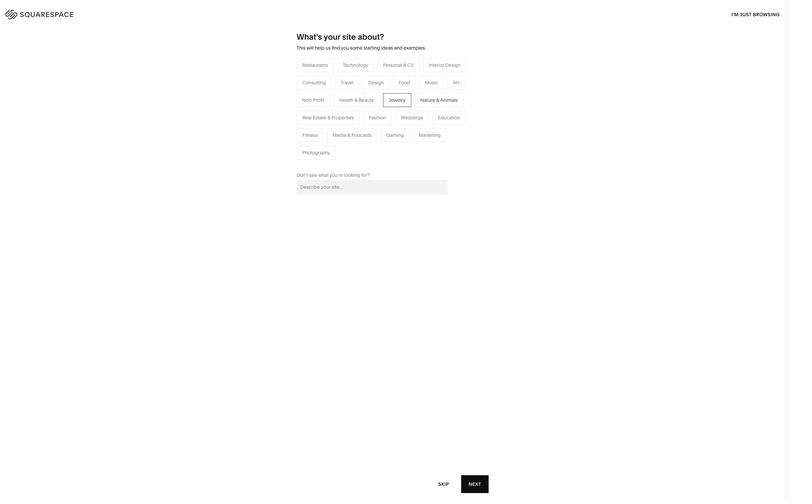 Task type: describe. For each thing, give the bounding box(es) containing it.
browsing
[[753, 11, 780, 17]]

Jewelry radio
[[383, 93, 411, 107]]

Restaurants radio
[[297, 58, 334, 72]]

find
[[332, 45, 340, 51]]

education
[[438, 115, 460, 121]]

what
[[318, 172, 329, 178]]

& down weddings link in the left of the page
[[346, 142, 349, 148]]

0 vertical spatial media
[[321, 112, 334, 118]]

1 vertical spatial travel
[[321, 92, 333, 98]]

skip
[[438, 482, 449, 488]]

what's your site about? this will help us find you some starting ideas and examples.
[[297, 32, 426, 51]]

& left cv
[[403, 62, 406, 68]]

nature & animals down home & decor link
[[390, 102, 428, 108]]

squarespace logo link
[[13, 8, 166, 19]]

help
[[315, 45, 324, 51]]

next
[[469, 482, 481, 488]]

properties inside radio
[[332, 115, 354, 121]]

i'm just browsing link
[[732, 5, 780, 23]]

fitness inside fitness option
[[302, 132, 318, 138]]

0 vertical spatial podcasts
[[340, 112, 360, 118]]

weddings link
[[321, 132, 350, 138]]

1 vertical spatial weddings
[[321, 132, 343, 138]]

nature & animals link
[[390, 102, 435, 108]]

1 vertical spatial real estate & properties
[[321, 142, 372, 148]]

Media & Podcasts radio
[[327, 128, 377, 142]]

about?
[[358, 32, 384, 42]]

you're
[[330, 172, 343, 178]]

1 vertical spatial estate
[[331, 142, 345, 148]]

& down home & decor
[[406, 102, 409, 108]]

Marketing radio
[[413, 128, 446, 142]]

Design radio
[[363, 76, 389, 90]]

some
[[350, 45, 363, 51]]

i'm just browsing
[[732, 11, 780, 17]]

estate inside radio
[[313, 115, 326, 121]]

0 vertical spatial fitness
[[390, 112, 406, 118]]

events
[[321, 122, 335, 128]]

interior design
[[429, 62, 461, 68]]

what's
[[297, 32, 322, 42]]

Gaming radio
[[381, 128, 410, 142]]

non-profit
[[302, 97, 325, 103]]

Personal & CV radio
[[378, 58, 420, 72]]

Photography radio
[[297, 146, 336, 160]]

weddings inside option
[[401, 115, 423, 121]]

technology
[[343, 62, 368, 68]]

nature & animals inside radio
[[420, 97, 458, 103]]

cv
[[407, 62, 414, 68]]

Weddings radio
[[395, 111, 429, 125]]

interior
[[429, 62, 444, 68]]

personal
[[383, 62, 402, 68]]

Don't see what you're looking for? field
[[297, 180, 447, 195]]

media inside 'radio'
[[333, 132, 346, 138]]

consulting
[[302, 80, 326, 86]]

Nature & Animals radio
[[415, 93, 464, 107]]

professional services
[[251, 102, 297, 108]]

Real Estate & Properties radio
[[297, 111, 360, 125]]

see
[[309, 172, 317, 178]]

Travel radio
[[335, 76, 359, 90]]

professional services link
[[251, 102, 304, 108]]

real estate & properties link
[[321, 142, 379, 148]]

Non-Profit radio
[[297, 93, 330, 107]]

animals inside radio
[[440, 97, 458, 103]]

food
[[399, 80, 410, 86]]

travel link
[[321, 92, 340, 98]]

profit
[[313, 97, 325, 103]]

Fashion radio
[[363, 111, 392, 125]]

podcasts inside 'radio'
[[352, 132, 372, 138]]

0 vertical spatial media & podcasts
[[321, 112, 360, 118]]

skip button
[[431, 476, 456, 494]]



Task type: locate. For each thing, give the bounding box(es) containing it.
us
[[326, 45, 331, 51]]

health & beauty
[[339, 97, 374, 103]]

& inside 'radio'
[[347, 132, 350, 138]]

1 horizontal spatial nature
[[420, 97, 435, 103]]

1 horizontal spatial real
[[321, 142, 330, 148]]

restaurants
[[302, 62, 328, 68], [321, 102, 346, 108]]

fitness down the jewelry
[[390, 112, 406, 118]]

0 vertical spatial design
[[445, 62, 461, 68]]

1 vertical spatial media & podcasts
[[333, 132, 372, 138]]

Health & Beauty radio
[[334, 93, 380, 107]]

media & podcasts inside 'radio'
[[333, 132, 372, 138]]

0 horizontal spatial weddings
[[321, 132, 343, 138]]

nature
[[420, 97, 435, 103], [390, 102, 405, 108]]

media & podcasts
[[321, 112, 360, 118], [333, 132, 372, 138]]

podcasts
[[340, 112, 360, 118], [352, 132, 372, 138]]

& up the real estate & properties link
[[347, 132, 350, 138]]

community & non-profits link
[[251, 122, 313, 128]]

1 horizontal spatial non-
[[302, 97, 313, 103]]

Education radio
[[432, 111, 466, 125]]

community
[[251, 122, 276, 128]]

personal & cv
[[383, 62, 414, 68]]

restaurants inside restaurants radio
[[302, 62, 328, 68]]

real up photography
[[321, 142, 330, 148]]

nature & animals down music option
[[420, 97, 458, 103]]

weddings
[[401, 115, 423, 121], [321, 132, 343, 138]]

1 vertical spatial non-
[[281, 122, 292, 128]]

examples.
[[404, 45, 426, 51]]

estate up events at the left
[[313, 115, 326, 121]]

looking
[[344, 172, 360, 178]]

& right home
[[405, 92, 408, 98]]

0 vertical spatial estate
[[313, 115, 326, 121]]

real estate & properties up events at the left
[[302, 115, 354, 121]]

real
[[302, 115, 312, 121], [321, 142, 330, 148]]

just
[[740, 11, 752, 17]]

1 vertical spatial real
[[321, 142, 330, 148]]

Consulting radio
[[297, 76, 332, 90]]

1 vertical spatial media
[[333, 132, 346, 138]]

1 vertical spatial design
[[368, 80, 384, 86]]

non- down consulting
[[302, 97, 313, 103]]

0 vertical spatial weddings
[[401, 115, 423, 121]]

marketing
[[419, 132, 441, 138]]

fitness
[[390, 112, 406, 118], [302, 132, 318, 138]]

design
[[445, 62, 461, 68], [368, 80, 384, 86]]

estate
[[313, 115, 326, 121], [331, 142, 345, 148]]

Music radio
[[419, 76, 444, 90]]

0 horizontal spatial real
[[302, 115, 312, 121]]

animals down decor
[[410, 102, 428, 108]]

design right interior
[[445, 62, 461, 68]]

0 vertical spatial real estate & properties
[[302, 115, 354, 121]]

0 vertical spatial travel
[[341, 80, 354, 86]]

1 horizontal spatial fitness
[[390, 112, 406, 118]]

restaurants up consulting
[[302, 62, 328, 68]]

1 vertical spatial fitness
[[302, 132, 318, 138]]

estate down weddings link in the left of the page
[[331, 142, 345, 148]]

site
[[342, 32, 356, 42]]

0 horizontal spatial fitness
[[302, 132, 318, 138]]

decor
[[409, 92, 422, 98]]

for?
[[361, 172, 370, 178]]

0 horizontal spatial nature
[[390, 102, 405, 108]]

0 vertical spatial restaurants
[[302, 62, 328, 68]]

Fitness radio
[[297, 128, 323, 142]]

& down restaurants link
[[335, 112, 338, 118]]

ideas
[[381, 45, 393, 51]]

non- inside 'option'
[[302, 97, 313, 103]]

Art radio
[[447, 76, 465, 90]]

& right community
[[277, 122, 280, 128]]

design inside design radio
[[368, 80, 384, 86]]

gaming
[[387, 132, 404, 138]]

0 horizontal spatial design
[[368, 80, 384, 86]]

media & podcasts up the real estate & properties link
[[333, 132, 372, 138]]

photography
[[302, 150, 330, 156]]

jewelry
[[389, 97, 406, 103]]

1 horizontal spatial estate
[[331, 142, 345, 148]]

0 horizontal spatial animals
[[410, 102, 428, 108]]

1 vertical spatial podcasts
[[352, 132, 372, 138]]

animals
[[440, 97, 458, 103], [410, 102, 428, 108]]

0 vertical spatial properties
[[332, 115, 354, 121]]

in
[[772, 10, 777, 16]]

profits
[[292, 122, 306, 128]]

1 horizontal spatial animals
[[440, 97, 458, 103]]

podcasts down health
[[340, 112, 360, 118]]

design up the beauty at the left top
[[368, 80, 384, 86]]

travel inside travel radio
[[341, 80, 354, 86]]

Food radio
[[393, 76, 416, 90]]

& down music option
[[436, 97, 439, 103]]

home & decor link
[[390, 92, 429, 98]]

don't see what you're looking for?
[[297, 172, 370, 178]]

weddings down events link
[[321, 132, 343, 138]]

restaurants link
[[321, 102, 353, 108]]

&
[[403, 62, 406, 68], [405, 92, 408, 98], [355, 97, 358, 103], [436, 97, 439, 103], [406, 102, 409, 108], [335, 112, 338, 118], [328, 115, 331, 121], [277, 122, 280, 128], [347, 132, 350, 138], [346, 142, 349, 148]]

media & podcasts link
[[321, 112, 366, 118]]

services
[[279, 102, 297, 108]]

professional
[[251, 102, 277, 108]]

non- down services
[[281, 122, 292, 128]]

music
[[425, 80, 438, 86]]

animals up 'education'
[[440, 97, 458, 103]]

real estate & properties inside radio
[[302, 115, 354, 121]]

0 vertical spatial non-
[[302, 97, 313, 103]]

weddings down the nature & animals link on the top
[[401, 115, 423, 121]]

community & non-profits
[[251, 122, 306, 128]]

properties up 'for?'
[[350, 142, 372, 148]]

travel
[[341, 80, 354, 86], [321, 92, 333, 98]]

home & decor
[[390, 92, 422, 98]]

real inside radio
[[302, 115, 312, 121]]

real up profits
[[302, 115, 312, 121]]

don't
[[297, 172, 308, 178]]

fitness down profits
[[302, 132, 318, 138]]

media down events link
[[333, 132, 346, 138]]

and
[[394, 45, 403, 51]]

log             in link
[[760, 10, 777, 16]]

home
[[390, 92, 404, 98]]

& inside option
[[355, 97, 358, 103]]

i'm
[[732, 11, 739, 17]]

media
[[321, 112, 334, 118], [333, 132, 346, 138]]

0 vertical spatial real
[[302, 115, 312, 121]]

log
[[760, 10, 771, 16]]

fashion
[[369, 115, 386, 121]]

1 horizontal spatial weddings
[[401, 115, 423, 121]]

properties up events link
[[332, 115, 354, 121]]

your
[[324, 32, 340, 42]]

0 horizontal spatial non-
[[281, 122, 292, 128]]

travel up health
[[341, 80, 354, 86]]

Interior Design radio
[[423, 58, 466, 72]]

nature inside radio
[[420, 97, 435, 103]]

1 horizontal spatial travel
[[341, 80, 354, 86]]

fitness link
[[390, 112, 413, 118]]

1 horizontal spatial design
[[445, 62, 461, 68]]

media & podcasts down restaurants link
[[321, 112, 360, 118]]

nature down music option
[[420, 97, 435, 103]]

health
[[339, 97, 354, 103]]

this
[[297, 45, 306, 51]]

log             in
[[760, 10, 777, 16]]

properties
[[332, 115, 354, 121], [350, 142, 372, 148]]

non-
[[302, 97, 313, 103], [281, 122, 292, 128]]

real estate & properties
[[302, 115, 354, 121], [321, 142, 372, 148]]

events link
[[321, 122, 342, 128]]

podcasts up the real estate & properties link
[[352, 132, 372, 138]]

will
[[307, 45, 314, 51]]

Technology radio
[[337, 58, 374, 72]]

media up events at the left
[[321, 112, 334, 118]]

1 vertical spatial properties
[[350, 142, 372, 148]]

art
[[453, 80, 459, 86]]

& right health
[[355, 97, 358, 103]]

real estate & properties down weddings link in the left of the page
[[321, 142, 372, 148]]

& inside radio
[[328, 115, 331, 121]]

design inside "interior design" radio
[[445, 62, 461, 68]]

you
[[341, 45, 349, 51]]

beauty
[[359, 97, 374, 103]]

next button
[[461, 476, 489, 494]]

nature & animals
[[420, 97, 458, 103], [390, 102, 428, 108]]

& up events at the left
[[328, 115, 331, 121]]

nature down home
[[390, 102, 405, 108]]

squarespace logo image
[[13, 8, 87, 19]]

0 horizontal spatial estate
[[313, 115, 326, 121]]

0 horizontal spatial travel
[[321, 92, 333, 98]]

travel up restaurants link
[[321, 92, 333, 98]]

1 vertical spatial restaurants
[[321, 102, 346, 108]]

restaurants down travel link
[[321, 102, 346, 108]]

starting
[[364, 45, 380, 51]]



Task type: vqa. For each thing, say whether or not it's contained in the screenshot.
add emmeline to your favorites list icon
no



